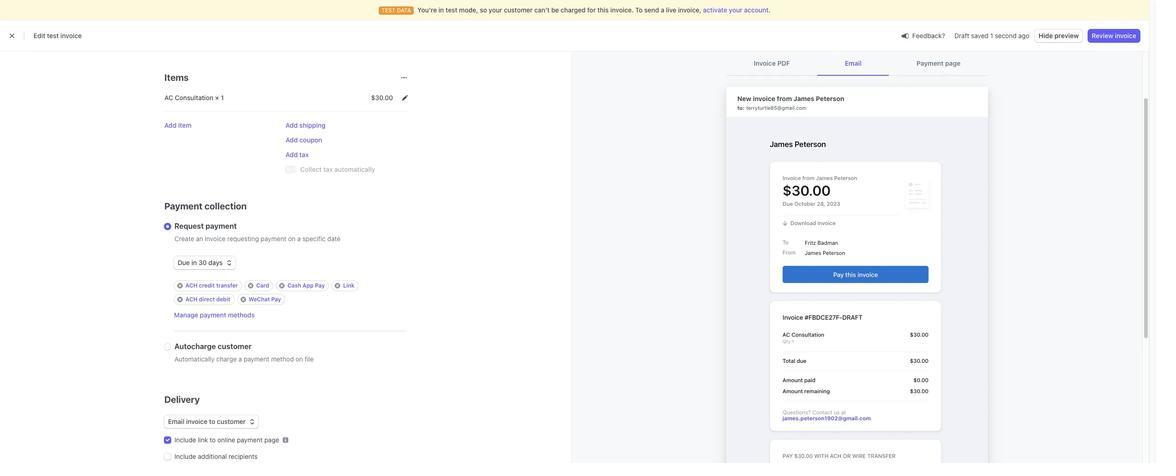 Task type: locate. For each thing, give the bounding box(es) containing it.
0 horizontal spatial page
[[265, 436, 279, 444]]

tab list containing invoice pdf
[[727, 51, 988, 76]]

payment left the method
[[244, 355, 270, 363]]

feedback?
[[913, 31, 946, 39]]

a inside request payment create an invoice requesting payment on a specific date
[[297, 235, 301, 243]]

invoice inside popup button
[[186, 418, 208, 425]]

0 vertical spatial a
[[661, 6, 665, 14]]

to up 'include link to online payment page'
[[209, 418, 215, 425]]

2 vertical spatial a
[[239, 355, 242, 363]]

tab list
[[727, 51, 988, 76]]

svg image up 'include link to online payment page'
[[249, 419, 255, 425]]

add inside the add item button
[[164, 121, 177, 129]]

customer inside autocharge customer automatically charge a payment method on file
[[218, 342, 252, 351]]

1 horizontal spatial a
[[297, 235, 301, 243]]

2 your from the left
[[729, 6, 743, 14]]

0 vertical spatial ach
[[186, 282, 198, 289]]

1 vertical spatial to
[[209, 418, 215, 425]]

ach for ach credit transfer
[[186, 282, 198, 289]]

invoice right review
[[1116, 32, 1137, 40]]

on for customer
[[296, 355, 303, 363]]

mode,
[[459, 6, 478, 14]]

pay right app in the bottom left of the page
[[315, 282, 325, 289]]

a
[[661, 6, 665, 14], [297, 235, 301, 243], [239, 355, 242, 363]]

page right online
[[265, 436, 279, 444]]

tax inside button
[[300, 151, 309, 159]]

your
[[489, 6, 503, 14], [729, 6, 743, 14]]

2 vertical spatial customer
[[217, 418, 246, 425]]

1 horizontal spatial tax
[[324, 165, 333, 173]]

email inside 'email invoice to customer' popup button
[[168, 418, 185, 425]]

live
[[666, 6, 677, 14]]

svg image right $30.00
[[402, 95, 408, 101]]

2 ach from the top
[[186, 296, 198, 303]]

include left link
[[175, 436, 196, 444]]

1 horizontal spatial page
[[946, 59, 961, 67]]

file
[[305, 355, 314, 363]]

1 vertical spatial ach
[[186, 296, 198, 303]]

1 vertical spatial email
[[168, 418, 185, 425]]

1 include from the top
[[175, 436, 196, 444]]

to inside 'new invoice from james peterson to : terryturtle85@gmail.com'
[[738, 105, 743, 111]]

invoice for email invoice to customer
[[186, 418, 208, 425]]

1 vertical spatial customer
[[218, 342, 252, 351]]

ac consultation × 1
[[164, 94, 224, 102]]

ach right remove ach direct debit icon
[[186, 296, 198, 303]]

2 include from the top
[[175, 453, 196, 460]]

add down add coupon button
[[286, 151, 298, 159]]

on
[[288, 235, 296, 243], [296, 355, 303, 363]]

1 vertical spatial on
[[296, 355, 303, 363]]

payment
[[206, 222, 237, 230], [261, 235, 287, 243], [200, 311, 226, 319], [244, 355, 270, 363], [237, 436, 263, 444]]

add up add tax
[[286, 136, 298, 144]]

request
[[175, 222, 204, 230]]

add inside add tax button
[[286, 151, 298, 159]]

link
[[343, 282, 355, 289]]

0 vertical spatial tax
[[300, 151, 309, 159]]

1 horizontal spatial your
[[729, 6, 743, 14]]

customer up 'include link to online payment page'
[[217, 418, 246, 425]]

method
[[271, 355, 294, 363]]

1 horizontal spatial payment
[[917, 59, 944, 67]]

email inside tab list
[[845, 59, 862, 67]]

account
[[745, 6, 769, 14]]

invoice,
[[678, 6, 702, 14]]

test left the mode,
[[446, 6, 458, 14]]

payment up 'request'
[[164, 201, 203, 211]]

to
[[738, 105, 743, 111], [209, 418, 215, 425], [210, 436, 216, 444]]

on left specific
[[288, 235, 296, 243]]

0 horizontal spatial payment
[[164, 201, 203, 211]]

invoice
[[754, 59, 776, 67]]

0 vertical spatial svg image
[[402, 95, 408, 101]]

date
[[328, 235, 341, 243]]

include left the additional
[[175, 453, 196, 460]]

invoice
[[60, 32, 82, 40], [1116, 32, 1137, 40], [753, 95, 776, 102], [205, 235, 226, 243], [186, 418, 208, 425]]

include
[[175, 436, 196, 444], [175, 453, 196, 460]]

payment for payment collection
[[164, 201, 203, 211]]

0 vertical spatial page
[[946, 59, 961, 67]]

1 horizontal spatial test
[[446, 6, 458, 14]]

0 vertical spatial on
[[288, 235, 296, 243]]

charged
[[561, 6, 586, 14]]

to right link
[[210, 436, 216, 444]]

cash
[[288, 282, 301, 289]]

1 right saved
[[991, 32, 994, 40]]

1 ach from the top
[[186, 282, 198, 289]]

invoice inside button
[[1116, 32, 1137, 40]]

add inside the add shipping button
[[286, 121, 298, 129]]

invoice up 'terryturtle85@gmail.com'
[[753, 95, 776, 102]]

2 vertical spatial to
[[210, 436, 216, 444]]

0 horizontal spatial your
[[489, 6, 503, 14]]

payment down ach direct debit
[[200, 311, 226, 319]]

invoice for new invoice from james peterson to : terryturtle85@gmail.com
[[753, 95, 776, 102]]

1 vertical spatial svg image
[[249, 419, 255, 425]]

ach for ach direct debit
[[186, 296, 198, 303]]

1 vertical spatial pay
[[271, 296, 281, 303]]

0 horizontal spatial email
[[168, 418, 185, 425]]

0 vertical spatial 1
[[991, 32, 994, 40]]

wechat
[[249, 296, 270, 303]]

0 vertical spatial include
[[175, 436, 196, 444]]

tax right collect
[[324, 165, 333, 173]]

to down new
[[738, 105, 743, 111]]

your right so
[[489, 6, 503, 14]]

review
[[1092, 32, 1114, 40]]

wechat pay
[[249, 296, 281, 303]]

invoice right an
[[205, 235, 226, 243]]

1 vertical spatial in
[[192, 259, 197, 266]]

svg image
[[402, 95, 408, 101], [249, 419, 255, 425]]

in right you're on the left of the page
[[439, 6, 444, 14]]

0 vertical spatial payment
[[917, 59, 944, 67]]

1 right ×
[[221, 94, 224, 102]]

page down draft
[[946, 59, 961, 67]]

test right edit at top left
[[47, 32, 59, 40]]

remove card image
[[248, 283, 254, 289]]

you're
[[418, 6, 437, 14]]

1 horizontal spatial in
[[439, 6, 444, 14]]

payment inside tab list
[[917, 59, 944, 67]]

1 vertical spatial payment
[[164, 201, 203, 211]]

include for include additional recipients
[[175, 453, 196, 460]]

remove ach direct debit image
[[177, 297, 183, 302]]

0 horizontal spatial 1
[[221, 94, 224, 102]]

remove ach credit transfer image
[[177, 283, 183, 289]]

1 horizontal spatial pay
[[315, 282, 325, 289]]

remove cash app pay image
[[279, 283, 285, 289]]

0 horizontal spatial tax
[[300, 151, 309, 159]]

page
[[946, 59, 961, 67], [265, 436, 279, 444]]

include additional recipients
[[175, 453, 258, 460]]

toolbar
[[174, 280, 407, 305]]

online
[[218, 436, 235, 444]]

in for due
[[192, 259, 197, 266]]

ac
[[164, 94, 173, 102]]

consultation
[[175, 94, 214, 102]]

customer left "can't" in the top of the page
[[504, 6, 533, 14]]

an
[[196, 235, 203, 243]]

in left 30
[[192, 259, 197, 266]]

svg image
[[226, 260, 232, 266]]

tax down add coupon button
[[300, 151, 309, 159]]

add left item
[[164, 121, 177, 129]]

customer up charge
[[218, 342, 252, 351]]

0 vertical spatial email
[[845, 59, 862, 67]]

items
[[164, 72, 189, 83]]

on inside autocharge customer automatically charge a payment method on file
[[296, 355, 303, 363]]

ach right remove ach credit transfer icon
[[186, 282, 198, 289]]

invoice up link
[[186, 418, 208, 425]]

item
[[178, 121, 192, 129]]

on inside request payment create an invoice requesting payment on a specific date
[[288, 235, 296, 243]]

recipients
[[229, 453, 258, 460]]

a left specific
[[297, 235, 301, 243]]

add coupon
[[286, 136, 322, 144]]

credit
[[199, 282, 215, 289]]

1 vertical spatial tax
[[324, 165, 333, 173]]

0 vertical spatial to
[[738, 105, 743, 111]]

collect
[[300, 165, 322, 173]]

1 horizontal spatial email
[[845, 59, 862, 67]]

email invoice to customer button
[[164, 415, 259, 428]]

pay
[[315, 282, 325, 289], [271, 296, 281, 303]]

to inside popup button
[[209, 418, 215, 425]]

pay down remove cash app pay icon
[[271, 296, 281, 303]]

new invoice from james peterson to : terryturtle85@gmail.com
[[738, 95, 845, 111]]

you're in test mode, so your customer can't be charged for this invoice. to send a live invoice, activate your account .
[[418, 6, 771, 14]]

to
[[636, 6, 643, 14]]

coupon
[[300, 136, 322, 144]]

payment down feedback?
[[917, 59, 944, 67]]

remove wechat pay image
[[241, 297, 246, 302]]

payment collection
[[164, 201, 247, 211]]

on left file on the bottom left
[[296, 355, 303, 363]]

svg image inside 'email invoice to customer' popup button
[[249, 419, 255, 425]]

in
[[439, 6, 444, 14], [192, 259, 197, 266]]

payment
[[917, 59, 944, 67], [164, 201, 203, 211]]

a left live
[[661, 6, 665, 14]]

1 vertical spatial include
[[175, 453, 196, 460]]

methods
[[228, 311, 255, 319]]

invoice inside 'new invoice from james peterson to : terryturtle85@gmail.com'
[[753, 95, 776, 102]]

payment up recipients at the left bottom of page
[[237, 436, 263, 444]]

ach direct debit
[[186, 296, 230, 303]]

0 horizontal spatial a
[[239, 355, 242, 363]]

ach
[[186, 282, 198, 289], [186, 296, 198, 303]]

autocharge customer automatically charge a payment method on file
[[175, 342, 314, 363]]

0 horizontal spatial test
[[47, 32, 59, 40]]

a right charge
[[239, 355, 242, 363]]

preview
[[1055, 32, 1080, 40]]

0 horizontal spatial in
[[192, 259, 197, 266]]

review invoice button
[[1089, 29, 1141, 42]]

1 horizontal spatial 1
[[991, 32, 994, 40]]

transfer
[[216, 282, 238, 289]]

in inside popup button
[[192, 259, 197, 266]]

your right activate
[[729, 6, 743, 14]]

this
[[598, 6, 609, 14]]

add
[[164, 121, 177, 129], [286, 121, 298, 129], [286, 136, 298, 144], [286, 151, 298, 159]]

0 horizontal spatial svg image
[[249, 419, 255, 425]]

edit
[[34, 32, 45, 40]]

1 vertical spatial a
[[297, 235, 301, 243]]

add up add coupon
[[286, 121, 298, 129]]

add for add coupon
[[286, 136, 298, 144]]

toolbar containing ach credit transfer
[[174, 280, 407, 305]]

1
[[991, 32, 994, 40], [221, 94, 224, 102]]

tax
[[300, 151, 309, 159], [324, 165, 333, 173]]

2 horizontal spatial a
[[661, 6, 665, 14]]

0 vertical spatial in
[[439, 6, 444, 14]]

add inside add coupon button
[[286, 136, 298, 144]]

include link to online payment page
[[175, 436, 279, 444]]

payment right requesting
[[261, 235, 287, 243]]

peterson
[[816, 95, 845, 102]]



Task type: describe. For each thing, give the bounding box(es) containing it.
ago
[[1019, 32, 1030, 40]]

0 vertical spatial test
[[446, 6, 458, 14]]

ach credit transfer
[[186, 282, 238, 289]]

cash app pay
[[288, 282, 325, 289]]

1 vertical spatial 1
[[221, 94, 224, 102]]

due
[[178, 259, 190, 266]]

second
[[996, 32, 1017, 40]]

invoice inside request payment create an invoice requesting payment on a specific date
[[205, 235, 226, 243]]

0 vertical spatial pay
[[315, 282, 325, 289]]

hide
[[1039, 32, 1054, 40]]

1 vertical spatial test
[[47, 32, 59, 40]]

hide preview
[[1039, 32, 1080, 40]]

james
[[794, 95, 815, 102]]

add for add tax
[[286, 151, 298, 159]]

activate
[[704, 6, 728, 14]]

add tax button
[[286, 150, 309, 159]]

requesting
[[227, 235, 259, 243]]

manage
[[174, 311, 198, 319]]

card
[[256, 282, 269, 289]]

draft saved 1 second ago
[[955, 32, 1030, 40]]

customer inside popup button
[[217, 418, 246, 425]]

due in 30 days button
[[174, 256, 236, 269]]

30
[[199, 259, 207, 266]]

payment for payment page
[[917, 59, 944, 67]]

automatically
[[175, 355, 215, 363]]

from
[[777, 95, 792, 102]]

payment down collection
[[206, 222, 237, 230]]

0 vertical spatial customer
[[504, 6, 533, 14]]

days
[[209, 259, 223, 266]]

pdf
[[778, 59, 790, 67]]

add for add item
[[164, 121, 177, 129]]

tax for add
[[300, 151, 309, 159]]

invoice for review invoice
[[1116, 32, 1137, 40]]

0 horizontal spatial pay
[[271, 296, 281, 303]]

for
[[588, 6, 596, 14]]

tax for collect
[[324, 165, 333, 173]]

request payment create an invoice requesting payment on a specific date
[[175, 222, 341, 243]]

shipping
[[300, 121, 326, 129]]

specific
[[303, 235, 326, 243]]

×
[[215, 94, 219, 102]]

new
[[738, 95, 752, 102]]

activate your account link
[[704, 6, 769, 15]]

to for online
[[210, 436, 216, 444]]

add for add shipping
[[286, 121, 298, 129]]

on for payment
[[288, 235, 296, 243]]

email invoice to customer
[[168, 418, 246, 425]]

manage payment methods button
[[174, 311, 255, 320]]

invoice right edit at top left
[[60, 32, 82, 40]]

saved
[[972, 32, 989, 40]]

to for customer
[[209, 418, 215, 425]]

feedback? button
[[898, 29, 950, 42]]

remove link image
[[335, 283, 341, 289]]

1 your from the left
[[489, 6, 503, 14]]

can't
[[535, 6, 550, 14]]

a inside autocharge customer automatically charge a payment method on file
[[239, 355, 242, 363]]

invoice.
[[611, 6, 634, 14]]

automatically
[[335, 165, 375, 173]]

in for you're
[[439, 6, 444, 14]]

add shipping
[[286, 121, 326, 129]]

include for include link to online payment page
[[175, 436, 196, 444]]

terryturtle85@gmail.com
[[747, 105, 807, 111]]

autocharge
[[175, 342, 216, 351]]

hide preview button
[[1036, 29, 1083, 42]]

1 horizontal spatial svg image
[[402, 95, 408, 101]]

app
[[303, 282, 314, 289]]

review invoice
[[1092, 32, 1137, 40]]

add coupon button
[[286, 136, 322, 145]]

due in 30 days
[[178, 259, 223, 266]]

payment inside button
[[200, 311, 226, 319]]

delivery
[[164, 394, 200, 405]]

collect tax automatically
[[300, 165, 375, 173]]

add item button
[[164, 121, 192, 130]]

:
[[743, 105, 745, 111]]

collection
[[205, 201, 247, 211]]

manage payment methods
[[174, 311, 255, 319]]

email for email invoice to customer
[[168, 418, 185, 425]]

add tax
[[286, 151, 309, 159]]

send
[[645, 6, 660, 14]]

draft
[[955, 32, 970, 40]]

.
[[769, 6, 771, 14]]

charge
[[216, 355, 237, 363]]

debit
[[216, 296, 230, 303]]

payment page
[[917, 59, 961, 67]]

edit test invoice
[[34, 32, 82, 40]]

1 vertical spatial page
[[265, 436, 279, 444]]

so
[[480, 6, 487, 14]]

be
[[552, 6, 559, 14]]

email for email
[[845, 59, 862, 67]]

additional
[[198, 453, 227, 460]]

add item
[[164, 121, 192, 129]]

payment inside autocharge customer automatically charge a payment method on file
[[244, 355, 270, 363]]

link
[[198, 436, 208, 444]]

direct
[[199, 296, 215, 303]]

create
[[175, 235, 194, 243]]



Task type: vqa. For each thing, say whether or not it's contained in the screenshot.
PM associated with Apr 13, 1:07 PM
no



